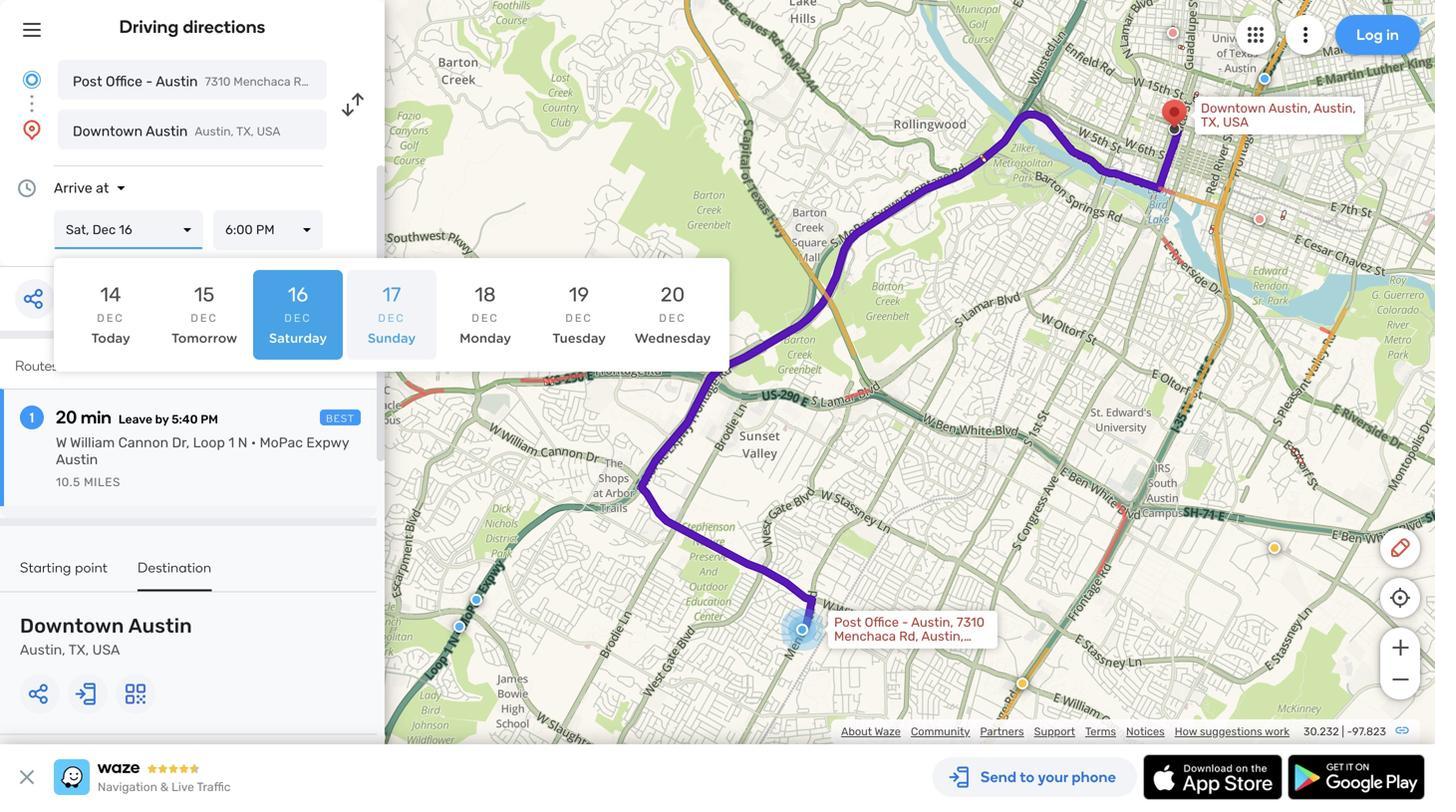 Task type: describe. For each thing, give the bounding box(es) containing it.
arrive
[[54, 180, 92, 196]]

dec for 14
[[97, 311, 124, 325]]

0 horizontal spatial usa
[[92, 642, 120, 658]]

0 vertical spatial downtown austin austin, tx, usa
[[73, 123, 280, 140]]

cannon
[[118, 435, 169, 451]]

directions
[[183, 16, 266, 37]]

road closed image
[[1254, 213, 1266, 225]]

point
[[75, 559, 108, 576]]

16 inside sat, dec 16 list box
[[119, 222, 132, 238]]

zoom in image
[[1388, 636, 1413, 660]]

14 dec today
[[91, 283, 130, 346]]

pm inside the 20 min leave by 5:40 pm
[[201, 413, 218, 427]]

w william cannon dr, loop 1 n • mopac expwy austin 10.5 miles
[[56, 435, 349, 489]]

austin inside button
[[156, 73, 198, 90]]

- for austin,
[[902, 615, 908, 630]]

0 horizontal spatial tx,
[[69, 642, 89, 658]]

by
[[155, 413, 169, 427]]

20 for dec
[[661, 283, 685, 306]]

office for austin,
[[865, 615, 899, 630]]

6:00
[[225, 222, 253, 238]]

dec for 15
[[191, 311, 218, 325]]

destination button
[[138, 559, 212, 592]]

sat, dec 16 list box
[[54, 210, 203, 250]]

starting point button
[[20, 559, 108, 590]]

terms
[[1085, 725, 1116, 739]]

austin inside "w william cannon dr, loop 1 n • mopac expwy austin 10.5 miles"
[[56, 451, 98, 468]]

best
[[326, 413, 355, 425]]

office for austin
[[106, 73, 143, 90]]

1 vertical spatial downtown
[[73, 123, 143, 140]]

16 inside 16 dec saturday
[[288, 283, 308, 306]]

17
[[382, 283, 401, 306]]

downtown inside downtown austin, austin, tx, usa
[[1201, 101, 1266, 116]]

at
[[96, 180, 109, 196]]

dec for 17
[[378, 311, 405, 325]]

sat, dec 16
[[66, 222, 132, 238]]

1 horizontal spatial usa
[[257, 125, 280, 139]]

suggestions
[[1200, 725, 1262, 739]]

tx, inside downtown austin, austin, tx, usa
[[1201, 115, 1220, 130]]

saturday
[[269, 330, 327, 346]]

arrive at
[[54, 180, 109, 196]]

1 inside "w william cannon dr, loop 1 n • mopac expwy austin 10.5 miles"
[[228, 435, 234, 451]]

driving directions
[[119, 16, 266, 37]]

20 min leave by 5:40 pm
[[56, 407, 218, 428]]

notices link
[[1126, 725, 1165, 739]]

0 horizontal spatial hazard image
[[1017, 678, 1029, 690]]

- for austin
[[146, 73, 153, 90]]

tomorrow
[[171, 330, 237, 346]]

link image
[[1394, 723, 1410, 739]]

97.823
[[1352, 725, 1386, 739]]

usa inside downtown austin, austin, tx, usa
[[1223, 115, 1249, 130]]

dec for 16
[[284, 311, 312, 325]]

notices
[[1126, 725, 1165, 739]]

min
[[81, 407, 111, 428]]

post for post office - austin
[[73, 73, 102, 90]]

starting
[[20, 559, 71, 576]]

how
[[1175, 725, 1197, 739]]

clock image
[[15, 176, 39, 200]]

18 option
[[441, 270, 530, 360]]

destination
[[138, 559, 212, 576]]

20 for min
[[56, 407, 77, 428]]

6:00 pm list box
[[213, 210, 323, 250]]

monday
[[460, 330, 511, 346]]

support link
[[1034, 725, 1075, 739]]

leave
[[118, 413, 152, 427]]

navigation
[[98, 780, 157, 794]]

19 option
[[534, 270, 624, 360]]

support
[[1034, 725, 1075, 739]]

15 option
[[159, 270, 249, 360]]

mopac
[[260, 435, 303, 451]]

30.232 | -97.823
[[1304, 725, 1386, 739]]

post office - austin, 7310 menchaca rd, austin, texas, united states
[[834, 615, 985, 658]]

sat,
[[66, 222, 89, 238]]

about waze link
[[841, 725, 901, 739]]



Task type: vqa. For each thing, say whether or not it's contained in the screenshot.
Office within button
yes



Task type: locate. For each thing, give the bounding box(es) containing it.
1 horizontal spatial 20
[[661, 283, 685, 306]]

2 horizontal spatial -
[[1347, 725, 1352, 739]]

post inside post office - austin, 7310 menchaca rd, austin, texas, united states
[[834, 615, 862, 630]]

tuesday
[[552, 330, 606, 346]]

waze
[[875, 725, 901, 739]]

pencil image
[[1388, 536, 1412, 560]]

0 horizontal spatial police image
[[453, 621, 465, 633]]

19
[[569, 283, 589, 306]]

1 horizontal spatial office
[[865, 615, 899, 630]]

2 horizontal spatial usa
[[1223, 115, 1249, 130]]

- for 97.823
[[1347, 725, 1352, 739]]

rd,
[[899, 629, 919, 644]]

about
[[841, 725, 872, 739]]

1 vertical spatial pm
[[201, 413, 218, 427]]

2 vertical spatial police image
[[453, 621, 465, 633]]

downtown austin austin, tx, usa down point
[[20, 614, 192, 658]]

office left rd,
[[865, 615, 899, 630]]

united
[[875, 643, 915, 658]]

today
[[91, 330, 130, 346]]

post inside button
[[73, 73, 102, 90]]

n
[[238, 435, 248, 451]]

0 horizontal spatial 1
[[30, 409, 34, 426]]

1 left n
[[228, 435, 234, 451]]

20 up wednesday
[[661, 283, 685, 306]]

14
[[100, 283, 121, 306]]

post up texas,
[[834, 615, 862, 630]]

6:00 pm
[[225, 222, 275, 238]]

hazard image
[[1269, 542, 1281, 554], [1017, 678, 1029, 690]]

starting point
[[20, 559, 108, 576]]

community
[[911, 725, 970, 739]]

dr,
[[172, 435, 190, 451]]

location image
[[20, 118, 44, 142]]

driving
[[119, 16, 179, 37]]

1 vertical spatial hazard image
[[1017, 678, 1029, 690]]

dec up the tomorrow
[[191, 311, 218, 325]]

tx,
[[1201, 115, 1220, 130], [236, 125, 254, 139], [69, 642, 89, 658]]

1 vertical spatial police image
[[470, 594, 482, 606]]

0 vertical spatial police image
[[1259, 73, 1271, 85]]

downtown austin, austin, tx, usa
[[1201, 101, 1356, 130]]

loop
[[193, 435, 225, 451]]

14 option
[[66, 270, 155, 360]]

0 horizontal spatial -
[[146, 73, 153, 90]]

0 horizontal spatial office
[[106, 73, 143, 90]]

1 horizontal spatial 1
[[228, 435, 234, 451]]

30.232
[[1304, 725, 1339, 739]]

0 vertical spatial hazard image
[[1269, 542, 1281, 554]]

downtown austin austin, tx, usa
[[73, 123, 280, 140], [20, 614, 192, 658]]

office inside post office - austin button
[[106, 73, 143, 90]]

about waze community partners support terms notices how suggestions work
[[841, 725, 1290, 739]]

terms link
[[1085, 725, 1116, 739]]

|
[[1342, 725, 1344, 739]]

1 vertical spatial -
[[902, 615, 908, 630]]

0 vertical spatial 16
[[119, 222, 132, 238]]

partners
[[980, 725, 1024, 739]]

- inside button
[[146, 73, 153, 90]]

downtown austin austin, tx, usa down post office - austin button
[[73, 123, 280, 140]]

0 horizontal spatial 16
[[119, 222, 132, 238]]

1 horizontal spatial post
[[834, 615, 862, 630]]

community link
[[911, 725, 970, 739]]

how suggestions work link
[[1175, 725, 1290, 739]]

1 vertical spatial 1
[[228, 435, 234, 451]]

police image
[[374, 732, 386, 744]]

current location image
[[20, 68, 44, 92]]

- right |
[[1347, 725, 1352, 739]]

office
[[106, 73, 143, 90], [865, 615, 899, 630]]

20 option
[[628, 270, 718, 360]]

dec for sat,
[[92, 222, 116, 238]]

16 option
[[253, 270, 343, 360]]

dec up the tuesday
[[565, 311, 593, 325]]

16 up saturday
[[288, 283, 308, 306]]

zoom out image
[[1388, 668, 1413, 692]]

dec inside 18 dec monday
[[472, 311, 499, 325]]

1
[[30, 409, 34, 426], [228, 435, 234, 451]]

0 vertical spatial 20
[[661, 283, 685, 306]]

18
[[475, 283, 496, 306]]

dec inside 16 dec saturday
[[284, 311, 312, 325]]

17 option
[[347, 270, 437, 360]]

work
[[1265, 725, 1290, 739]]

dec up monday
[[472, 311, 499, 325]]

1 vertical spatial office
[[865, 615, 899, 630]]

post office - austin button
[[58, 60, 327, 100]]

traffic
[[197, 780, 231, 794]]

20 up w on the bottom
[[56, 407, 77, 428]]

dec up saturday
[[284, 311, 312, 325]]

-
[[146, 73, 153, 90], [902, 615, 908, 630], [1347, 725, 1352, 739]]

1 vertical spatial 20
[[56, 407, 77, 428]]

dec inside list box
[[92, 222, 116, 238]]

dec inside '14 dec today'
[[97, 311, 124, 325]]

0 vertical spatial 1
[[30, 409, 34, 426]]

office down driving
[[106, 73, 143, 90]]

dec inside 15 dec tomorrow
[[191, 311, 218, 325]]

dec inside 17 dec sunday
[[378, 311, 405, 325]]

5:40
[[172, 413, 198, 427]]

0 vertical spatial downtown
[[1201, 101, 1266, 116]]

0 vertical spatial post
[[73, 73, 102, 90]]

pm right the 6:00
[[256, 222, 275, 238]]

post for post office - austin, 7310 menchaca rd, austin, texas, united states
[[834, 615, 862, 630]]

expwy
[[306, 435, 349, 451]]

austin
[[156, 73, 198, 90], [146, 123, 188, 140], [56, 451, 98, 468], [128, 614, 192, 638]]

navigation & live traffic
[[98, 780, 231, 794]]

w
[[56, 435, 67, 451]]

police image
[[1259, 73, 1271, 85], [470, 594, 482, 606], [453, 621, 465, 633]]

20 dec wednesday
[[635, 283, 711, 346]]

15 dec tomorrow
[[171, 283, 237, 346]]

1 horizontal spatial -
[[902, 615, 908, 630]]

partners link
[[980, 725, 1024, 739]]

wednesday
[[635, 330, 711, 346]]

austin,
[[1269, 101, 1311, 116], [1314, 101, 1356, 116], [195, 125, 234, 139], [911, 615, 954, 630], [921, 629, 964, 644], [20, 642, 65, 658]]

states
[[918, 643, 957, 658]]

20 inside 20 dec wednesday
[[661, 283, 685, 306]]

2 horizontal spatial tx,
[[1201, 115, 1220, 130]]

texas,
[[834, 643, 871, 658]]

william
[[70, 435, 115, 451]]

•
[[251, 435, 256, 451]]

18 dec monday
[[460, 283, 511, 346]]

0 vertical spatial pm
[[256, 222, 275, 238]]

- inside post office - austin, 7310 menchaca rd, austin, texas, united states
[[902, 615, 908, 630]]

1 down routes
[[30, 409, 34, 426]]

10.5
[[56, 475, 80, 489]]

0 vertical spatial -
[[146, 73, 153, 90]]

dec inside 20 dec wednesday
[[659, 311, 686, 325]]

16 dec saturday
[[269, 283, 327, 346]]

1 horizontal spatial 16
[[288, 283, 308, 306]]

dec inside the 19 dec tuesday
[[565, 311, 593, 325]]

pm inside list box
[[256, 222, 275, 238]]

0 horizontal spatial pm
[[201, 413, 218, 427]]

&
[[160, 780, 169, 794]]

austin inside "downtown austin austin, tx, usa"
[[128, 614, 192, 638]]

dec up wednesday
[[659, 311, 686, 325]]

16
[[119, 222, 132, 238], [288, 283, 308, 306]]

usa
[[1223, 115, 1249, 130], [257, 125, 280, 139], [92, 642, 120, 658]]

live
[[171, 780, 194, 794]]

dec right sat,
[[92, 222, 116, 238]]

1 vertical spatial 16
[[288, 283, 308, 306]]

16 right sat,
[[119, 222, 132, 238]]

17 dec sunday
[[368, 283, 416, 346]]

road closed image
[[1167, 27, 1179, 39]]

austin down destination button
[[128, 614, 192, 638]]

- up the united
[[902, 615, 908, 630]]

dec up sunday
[[378, 311, 405, 325]]

menchaca
[[834, 629, 896, 644]]

post right the current location icon
[[73, 73, 102, 90]]

- down driving
[[146, 73, 153, 90]]

dec for 18
[[472, 311, 499, 325]]

routes
[[15, 357, 58, 374]]

1 horizontal spatial police image
[[470, 594, 482, 606]]

austin down driving directions
[[156, 73, 198, 90]]

2 horizontal spatial police image
[[1259, 73, 1271, 85]]

1 horizontal spatial pm
[[256, 222, 275, 238]]

dec up today
[[97, 311, 124, 325]]

dec
[[92, 222, 116, 238], [97, 311, 124, 325], [191, 311, 218, 325], [284, 311, 312, 325], [378, 311, 405, 325], [472, 311, 499, 325], [565, 311, 593, 325], [659, 311, 686, 325]]

7310
[[957, 615, 985, 630]]

office inside post office - austin, 7310 menchaca rd, austin, texas, united states
[[865, 615, 899, 630]]

downtown
[[1201, 101, 1266, 116], [73, 123, 143, 140], [20, 614, 124, 638]]

miles
[[84, 475, 121, 489]]

0 vertical spatial office
[[106, 73, 143, 90]]

1 horizontal spatial tx,
[[236, 125, 254, 139]]

15
[[194, 283, 215, 306]]

1 vertical spatial post
[[834, 615, 862, 630]]

austin down post office - austin button
[[146, 123, 188, 140]]

0 horizontal spatial post
[[73, 73, 102, 90]]

austin down 'william'
[[56, 451, 98, 468]]

x image
[[15, 765, 39, 789]]

2 vertical spatial -
[[1347, 725, 1352, 739]]

pm up the loop
[[201, 413, 218, 427]]

post office - austin
[[73, 73, 198, 90]]

20
[[661, 283, 685, 306], [56, 407, 77, 428]]

0 horizontal spatial 20
[[56, 407, 77, 428]]

dec for 19
[[565, 311, 593, 325]]

sunday
[[368, 330, 416, 346]]

1 horizontal spatial hazard image
[[1269, 542, 1281, 554]]

19 dec tuesday
[[552, 283, 606, 346]]

1 vertical spatial downtown austin austin, tx, usa
[[20, 614, 192, 658]]

dec for 20
[[659, 311, 686, 325]]

2 vertical spatial downtown
[[20, 614, 124, 638]]

post
[[73, 73, 102, 90], [834, 615, 862, 630]]



